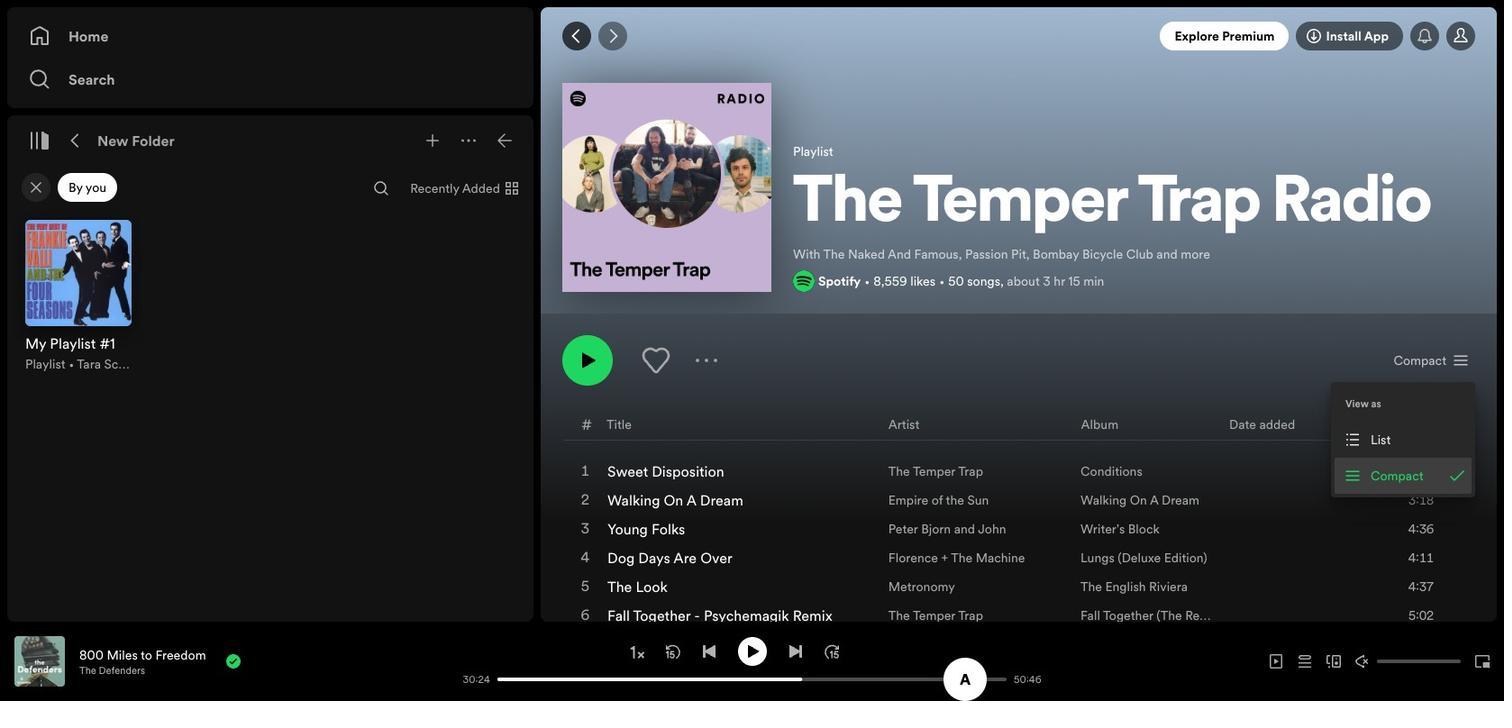 Task type: vqa. For each thing, say whether or not it's contained in the screenshot.
Empire of the Sun link at the right bottom of page
yes



Task type: describe. For each thing, give the bounding box(es) containing it.
riviera
[[1150, 578, 1188, 596]]

peter
[[889, 520, 918, 538]]

sweet disposition link
[[608, 462, 725, 481]]

list
[[1371, 431, 1391, 449]]

50 songs , about 3 hr 15 min
[[949, 272, 1105, 290]]

play image
[[745, 644, 760, 659]]

artist
[[889, 415, 920, 433]]

the down metronomy link
[[889, 607, 910, 625]]

by
[[69, 179, 83, 197]]

3:50 cell
[[1368, 457, 1460, 486]]

install app
[[1327, 27, 1389, 45]]

the temper trap radio with the naked and famous, passion pit, bombay bicycle club and more
[[793, 173, 1433, 263]]

800
[[79, 646, 104, 664]]

days
[[639, 548, 671, 568]]

1 horizontal spatial walking
[[1081, 491, 1127, 509]]

john
[[978, 520, 1007, 538]]

home
[[69, 26, 109, 46]]

home link
[[29, 18, 512, 54]]

-
[[695, 606, 700, 626]]

the temper trap radio grid
[[542, 408, 1497, 701]]

you
[[86, 179, 106, 197]]

young folks
[[608, 519, 685, 539]]

800 miles to freedom link
[[79, 646, 206, 664]]

lungs (deluxe edition) link
[[1081, 549, 1208, 567]]

50
[[949, 272, 964, 290]]

together
[[633, 606, 691, 626]]

the temper trap link for sweet disposition
[[889, 462, 984, 481]]

new folder
[[97, 131, 175, 151]]

the inside 800 miles to freedom the defenders
[[79, 664, 96, 678]]

800 miles to freedom the defenders
[[79, 646, 206, 678]]

passion
[[966, 245, 1008, 263]]

young
[[608, 519, 648, 539]]

florence + the machine
[[889, 549, 1026, 567]]

new folder button
[[94, 126, 178, 155]]

florence + the machine link
[[889, 549, 1026, 567]]

dog days are over link
[[608, 548, 733, 568]]

temper for sweet disposition
[[913, 462, 956, 481]]

writer's block link
[[1081, 520, 1160, 538]]

1 horizontal spatial dream
[[1162, 491, 1200, 509]]

none search field inside main element
[[367, 174, 396, 203]]

install app link
[[1297, 22, 1404, 50]]

radio
[[1273, 173, 1433, 237]]

1 horizontal spatial a
[[1150, 491, 1159, 509]]

disposition
[[652, 462, 725, 481]]

bjorn
[[922, 520, 951, 538]]

8,559
[[874, 272, 908, 290]]

empire
[[889, 491, 929, 509]]

next image
[[788, 644, 803, 659]]

4:36
[[1409, 520, 1434, 538]]

fall
[[608, 606, 630, 626]]

machine
[[976, 549, 1026, 567]]

min
[[1084, 272, 1105, 290]]

lungs
[[1081, 549, 1115, 567]]

look
[[636, 577, 668, 597]]

likes
[[911, 272, 936, 290]]

about
[[1007, 272, 1040, 290]]

+
[[942, 549, 949, 567]]

temper inside the temper trap radio with the naked and famous, passion pit, bombay bicycle club and more
[[914, 173, 1128, 237]]

install
[[1327, 27, 1362, 45]]

view
[[1346, 397, 1369, 411]]

remix
[[793, 606, 833, 626]]

the up fall
[[608, 577, 632, 597]]

group inside main element
[[14, 209, 142, 384]]

empire of the sun link
[[889, 491, 989, 509]]

spotify image
[[793, 270, 815, 292]]

new
[[97, 131, 128, 151]]

go forward image
[[606, 29, 620, 43]]

block
[[1129, 520, 1160, 538]]

change speed image
[[628, 644, 646, 662]]

hr
[[1054, 272, 1066, 290]]

the
[[946, 491, 965, 509]]

50:46
[[1014, 673, 1042, 687]]

more
[[1181, 245, 1211, 263]]

trap for sweet disposition
[[959, 462, 984, 481]]

list button
[[1335, 422, 1472, 458]]

folder
[[132, 131, 175, 151]]

3:50
[[1409, 462, 1434, 481]]

search in your library image
[[374, 181, 389, 196]]

pit,
[[1012, 245, 1030, 263]]

explore premium button
[[1161, 22, 1290, 50]]

metronomy link
[[889, 578, 955, 596]]

sun
[[968, 491, 989, 509]]

with
[[793, 245, 821, 263]]

0 horizontal spatial walking on a dream link
[[608, 490, 744, 510]]

(deluxe
[[1118, 549, 1161, 567]]

temper for fall together - psychemagik remix
[[913, 607, 956, 625]]

added
[[462, 179, 500, 197]]

Recently Added, Grid view field
[[396, 174, 530, 203]]

added
[[1260, 415, 1296, 433]]

main element
[[7, 7, 534, 622]]

and inside the temper trap radio with the naked and famous, passion pit, bombay bicycle club and more
[[1157, 245, 1178, 263]]

the temper trap link for fall together - psychemagik remix
[[889, 607, 984, 625]]

0 horizontal spatial walking
[[608, 490, 660, 510]]

young folks link
[[608, 519, 685, 539]]

club
[[1127, 245, 1154, 263]]

metronomy
[[889, 578, 955, 596]]

as
[[1372, 397, 1382, 411]]

1 horizontal spatial walking on a dream
[[1081, 491, 1200, 509]]

writer's block
[[1081, 520, 1160, 538]]

playlist for playlist •
[[25, 355, 65, 373]]

the temper trap for fall together - psychemagik remix
[[889, 607, 984, 625]]

folks
[[652, 519, 685, 539]]



Task type: locate. For each thing, give the bounding box(es) containing it.
1 vertical spatial the temper trap link
[[889, 607, 984, 625]]

and right club
[[1157, 245, 1178, 263]]

fall together - psychemagik remix link
[[608, 606, 833, 626]]

dream down disposition
[[700, 490, 744, 510]]

search
[[69, 69, 115, 89]]

conditions link
[[1081, 462, 1143, 481]]

temper up pit,
[[914, 173, 1128, 237]]

0 horizontal spatial dream
[[700, 490, 744, 510]]

0 vertical spatial the temper trap link
[[889, 462, 984, 481]]

0 horizontal spatial walking on a dream
[[608, 490, 744, 510]]

2 vertical spatial temper
[[913, 607, 956, 625]]

the temper trap up of
[[889, 462, 984, 481]]

trap down florence + the machine link
[[959, 607, 984, 625]]

walking up writer's
[[1081, 491, 1127, 509]]

menu
[[1332, 382, 1476, 498]]

defenders
[[99, 664, 145, 678]]

and left john
[[954, 520, 976, 538]]

0 vertical spatial playlist
[[793, 142, 834, 160]]

by you
[[69, 179, 106, 197]]

and
[[1157, 245, 1178, 263], [954, 520, 976, 538]]

the temper trap down metronomy
[[889, 607, 984, 625]]

compact
[[1394, 352, 1447, 370], [1371, 467, 1424, 485]]

peter bjorn and john link
[[889, 520, 1007, 538]]

writer's
[[1081, 520, 1125, 538]]

0 horizontal spatial on
[[664, 490, 684, 510]]

walking
[[608, 490, 660, 510], [1081, 491, 1127, 509]]

1 horizontal spatial and
[[1157, 245, 1178, 263]]

1 vertical spatial playlist
[[25, 355, 65, 373]]

previous image
[[702, 644, 716, 659]]

date added
[[1230, 415, 1296, 433]]

2 the temper trap from the top
[[889, 607, 984, 625]]

over
[[701, 548, 733, 568]]

2 the temper trap link from the top
[[889, 607, 984, 625]]

trap for fall together - psychemagik remix
[[959, 607, 984, 625]]

bombay
[[1033, 245, 1080, 263]]

the temper trap link down metronomy
[[889, 607, 984, 625]]

trap up "sun"
[[959, 462, 984, 481]]

By you checkbox
[[58, 173, 117, 202]]

trap inside the temper trap radio with the naked and famous, passion pit, bombay bicycle club and more
[[1138, 173, 1262, 237]]

Compact button
[[1387, 346, 1476, 375]]

1 the temper trap from the top
[[889, 462, 984, 481]]

15
[[1069, 272, 1081, 290]]

walking on a dream link up folks
[[608, 490, 744, 510]]

a down disposition
[[687, 490, 697, 510]]

volume off image
[[1356, 655, 1370, 669]]

temper up of
[[913, 462, 956, 481]]

clear filters image
[[29, 180, 43, 195]]

album
[[1082, 415, 1119, 433]]

spotify link
[[819, 272, 861, 290]]

explore
[[1175, 27, 1220, 45]]

3
[[1043, 272, 1051, 290]]

famous,
[[915, 245, 962, 263]]

group containing playlist
[[14, 209, 142, 384]]

and inside the temper trap radio grid
[[954, 520, 976, 538]]

# column header
[[582, 408, 592, 440]]

3:18 cell
[[1368, 486, 1460, 515]]

the temper trap radio image
[[563, 83, 772, 292]]

trap
[[1138, 173, 1262, 237], [959, 462, 984, 481], [959, 607, 984, 625]]

the temper trap link up of
[[889, 462, 984, 481]]

title
[[607, 415, 632, 433]]

0 horizontal spatial playlist
[[25, 355, 65, 373]]

connect to a device image
[[1327, 655, 1342, 669]]

the temper trap link
[[889, 462, 984, 481], [889, 607, 984, 625]]

compact up list "button"
[[1394, 352, 1447, 370]]

psychemagik
[[704, 606, 789, 626]]

sweet disposition
[[608, 462, 725, 481]]

on up block
[[1130, 491, 1148, 509]]

peter bjorn and john
[[889, 520, 1007, 538]]

1 vertical spatial temper
[[913, 462, 956, 481]]

8,559 likes
[[874, 272, 936, 290]]

compact up 3:18 cell
[[1371, 467, 1424, 485]]

0 horizontal spatial and
[[954, 520, 976, 538]]

conditions
[[1081, 462, 1143, 481]]

4:36 cell
[[1368, 515, 1460, 544]]

sweet
[[608, 462, 648, 481]]

edition)
[[1165, 549, 1208, 567]]

walking on a dream link up block
[[1081, 491, 1200, 509]]

app
[[1365, 27, 1389, 45]]

trap up more
[[1138, 173, 1262, 237]]

group
[[14, 209, 142, 384]]

now playing view image
[[42, 645, 57, 659]]

1 vertical spatial and
[[954, 520, 976, 538]]

•
[[69, 355, 74, 373]]

0 vertical spatial trap
[[1138, 173, 1262, 237]]

lungs (deluxe edition)
[[1081, 549, 1208, 567]]

to
[[141, 646, 152, 664]]

0 vertical spatial compact
[[1394, 352, 1447, 370]]

playlist inside main element
[[25, 355, 65, 373]]

1 the temper trap link from the top
[[889, 462, 984, 481]]

the left defenders
[[79, 664, 96, 678]]

#
[[582, 414, 592, 434]]

1 vertical spatial the temper trap
[[889, 607, 984, 625]]

view as
[[1346, 397, 1382, 411]]

the right with
[[824, 245, 845, 263]]

fall together - psychemagik remix
[[608, 606, 833, 626]]

recently
[[410, 179, 460, 197]]

the down 'lungs' at bottom
[[1081, 578, 1103, 596]]

skip forward 15 seconds image
[[824, 644, 839, 659]]

the temper trap for sweet disposition
[[889, 462, 984, 481]]

date
[[1230, 415, 1257, 433]]

the english riviera
[[1081, 578, 1188, 596]]

,
[[1001, 272, 1004, 290]]

on up folks
[[664, 490, 684, 510]]

playlist for playlist
[[793, 142, 834, 160]]

1 vertical spatial compact
[[1371, 467, 1424, 485]]

the right +
[[951, 549, 973, 567]]

of
[[932, 491, 943, 509]]

walking down sweet
[[608, 490, 660, 510]]

5:02
[[1409, 607, 1434, 625]]

# row
[[563, 408, 1475, 441]]

dog days are over
[[608, 548, 733, 568]]

0 vertical spatial and
[[1157, 245, 1178, 263]]

a up block
[[1150, 491, 1159, 509]]

the english riviera link
[[1081, 578, 1188, 596]]

player controls element
[[293, 637, 1050, 687]]

playlist •
[[25, 355, 77, 373]]

are
[[674, 548, 697, 568]]

4:37
[[1409, 578, 1434, 596]]

top bar and user menu element
[[541, 7, 1497, 65]]

florence
[[889, 549, 938, 567]]

temper
[[914, 173, 1128, 237], [913, 462, 956, 481], [913, 607, 956, 625]]

temper down metronomy link
[[913, 607, 956, 625]]

songs
[[968, 272, 1001, 290]]

1 horizontal spatial walking on a dream link
[[1081, 491, 1200, 509]]

0 vertical spatial temper
[[914, 173, 1128, 237]]

walking on a dream up folks
[[608, 490, 744, 510]]

dog
[[608, 548, 635, 568]]

1 vertical spatial trap
[[959, 462, 984, 481]]

None search field
[[367, 174, 396, 203]]

skip back 15 seconds image
[[666, 644, 680, 659]]

1 horizontal spatial on
[[1130, 491, 1148, 509]]

1 horizontal spatial playlist
[[793, 142, 834, 160]]

the up naked
[[793, 173, 903, 237]]

miles
[[107, 646, 138, 664]]

dream up edition)
[[1162, 491, 1200, 509]]

go back image
[[570, 29, 584, 43]]

0 horizontal spatial a
[[687, 490, 697, 510]]

explore premium
[[1175, 27, 1275, 45]]

compact button
[[1335, 458, 1472, 494]]

bicycle
[[1083, 245, 1124, 263]]

3:18
[[1409, 491, 1434, 509]]

the up empire
[[889, 462, 910, 481]]

the defenders link
[[79, 664, 145, 678]]

walking on a dream up block
[[1081, 491, 1200, 509]]

menu containing list
[[1332, 382, 1476, 498]]

2 vertical spatial trap
[[959, 607, 984, 625]]

5:02 cell
[[1368, 601, 1460, 630]]

4:11
[[1409, 549, 1434, 567]]

premium
[[1223, 27, 1275, 45]]

30:24
[[463, 673, 490, 687]]

walking on a dream
[[608, 490, 744, 510], [1081, 491, 1200, 509]]

now playing: 800 miles to freedom by the defenders footer
[[14, 637, 454, 687]]

naked
[[848, 245, 885, 263]]

what's new image
[[1418, 29, 1433, 43]]

search link
[[29, 61, 512, 97]]

0 vertical spatial the temper trap
[[889, 462, 984, 481]]

and
[[888, 245, 912, 263]]

compact inside menu
[[1371, 467, 1424, 485]]



